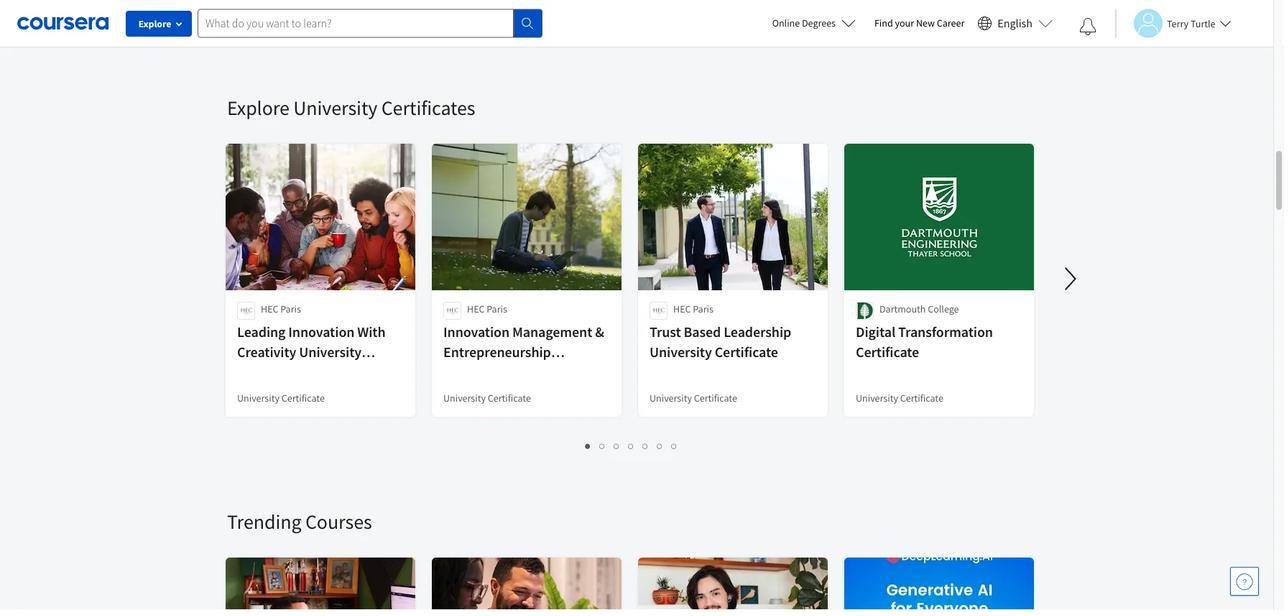 Task type: locate. For each thing, give the bounding box(es) containing it.
1 horizontal spatial paris
[[487, 303, 507, 316]]

leading
[[237, 323, 286, 341]]

innovation management & entrepreneurship university certificate
[[443, 323, 604, 381]]

trust
[[650, 323, 681, 341]]

paris up entrepreneurship
[[487, 303, 507, 316]]

3 university certificate from the left
[[650, 392, 737, 405]]

hec right hec paris image
[[673, 303, 691, 316]]

2 horizontal spatial hec paris
[[673, 303, 714, 316]]

0 vertical spatial explore
[[138, 17, 171, 30]]

2 university certificate from the left
[[443, 392, 531, 405]]

3 hec from the left
[[673, 303, 691, 316]]

certificate down management
[[509, 363, 572, 381]]

hec paris up leading
[[261, 303, 301, 316]]

google learn the skills to prepare for an entry-level it support job get job-ready and earn a credential from google in this recently updated professional certificate. learn more image
[[922, 0, 1048, 17]]

explore for explore university certificates
[[227, 95, 290, 120]]

university certificate down entrepreneurship
[[443, 392, 531, 405]]

3 hec paris from the left
[[673, 303, 714, 316]]

terry turtle
[[1167, 17, 1216, 30]]

2 button
[[595, 437, 610, 454]]

7
[[672, 438, 677, 452]]

university certificate up 7
[[650, 392, 737, 405]]

generative ai for everyone course by deeplearning.ai, image
[[845, 558, 1035, 610]]

2 paris from the left
[[487, 303, 507, 316]]

3 paris from the left
[[693, 303, 714, 316]]

2 hec paris from the left
[[467, 303, 507, 316]]

google cybersecurity professional certificate by google, image
[[638, 558, 829, 610]]

university certificate for creativity
[[237, 392, 325, 405]]

leadership
[[724, 323, 792, 341]]

hec
[[261, 303, 279, 316], [467, 303, 485, 316], [673, 303, 691, 316]]

paris up leading
[[281, 303, 301, 316]]

0 horizontal spatial paris
[[281, 303, 301, 316]]

entrepreneurship
[[443, 343, 551, 361]]

1 button
[[581, 437, 595, 454]]

1 hec paris image from the left
[[237, 302, 255, 320]]

coursera image
[[17, 12, 109, 35]]

hec paris image for leading innovation with creativity university certificate
[[237, 302, 255, 320]]

explore university certificates
[[227, 95, 475, 120]]

hec paris up based
[[673, 303, 714, 316]]

explore button
[[126, 11, 192, 37]]

paris up based
[[693, 303, 714, 316]]

dartmouth college
[[880, 303, 959, 316]]

career
[[937, 17, 965, 29]]

1 horizontal spatial innovation
[[443, 323, 510, 341]]

with
[[357, 323, 386, 341]]

explore university certificates carousel element
[[220, 52, 1284, 466]]

english button
[[972, 0, 1059, 47]]

hec up leading
[[261, 303, 279, 316]]

university certificate
[[237, 392, 325, 405], [443, 392, 531, 405], [650, 392, 737, 405], [856, 392, 944, 405]]

0 horizontal spatial hec paris
[[261, 303, 301, 316]]

dartmouth college image
[[856, 302, 874, 320]]

1 university certificate from the left
[[237, 392, 325, 405]]

5 button
[[639, 437, 653, 454]]

university certificate down digital transformation certificate
[[856, 392, 944, 405]]

1 horizontal spatial hec paris image
[[443, 302, 461, 320]]

2 horizontal spatial paris
[[693, 303, 714, 316]]

certificate down creativity on the bottom left
[[237, 363, 301, 381]]

list containing 1
[[227, 437, 1036, 454]]

innovation up entrepreneurship
[[443, 323, 510, 341]]

0 horizontal spatial hec paris image
[[237, 302, 255, 320]]

2 horizontal spatial hec
[[673, 303, 691, 316]]

paris
[[281, 303, 301, 316], [487, 303, 507, 316], [693, 303, 714, 316]]

find your new career link
[[868, 14, 972, 32]]

leading innovation with creativity university certificate
[[237, 323, 386, 381]]

certificate down digital
[[856, 343, 919, 361]]

1 hec paris from the left
[[261, 303, 301, 316]]

hec paris
[[261, 303, 301, 316], [467, 303, 507, 316], [673, 303, 714, 316]]

show notifications image
[[1080, 18, 1097, 35]]

1 horizontal spatial hec
[[467, 303, 485, 316]]

terry
[[1167, 17, 1189, 30]]

hec up entrepreneurship
[[467, 303, 485, 316]]

explore inside explore popup button
[[138, 17, 171, 30]]

1 horizontal spatial explore
[[227, 95, 290, 120]]

0 horizontal spatial innovation
[[288, 323, 355, 341]]

3
[[614, 438, 620, 452]]

What do you want to learn? text field
[[198, 9, 514, 38]]

google project management: professional certificate by google, image
[[432, 558, 622, 610]]

online degrees
[[772, 17, 836, 29]]

hec for innovation
[[467, 303, 485, 316]]

university certificate down creativity on the bottom left
[[237, 392, 325, 405]]

2 innovation from the left
[[443, 323, 510, 341]]

1 paris from the left
[[281, 303, 301, 316]]

innovation inside leading innovation with creativity university certificate
[[288, 323, 355, 341]]

hec paris for trust
[[673, 303, 714, 316]]

2 hec from the left
[[467, 303, 485, 316]]

hec paris for leading
[[261, 303, 301, 316]]

1 horizontal spatial hec paris
[[467, 303, 507, 316]]

certificates
[[381, 95, 475, 120]]

0 horizontal spatial hec
[[261, 303, 279, 316]]

college
[[928, 303, 959, 316]]

certificate down entrepreneurship
[[488, 392, 531, 405]]

2 hec paris image from the left
[[443, 302, 461, 320]]

list inside the explore university certificates carousel element
[[227, 437, 1036, 454]]

certificate down trust based leadership university certificate
[[694, 392, 737, 405]]

None search field
[[198, 9, 543, 38]]

innovation
[[288, 323, 355, 341], [443, 323, 510, 341]]

trending courses
[[227, 509, 372, 534]]

university inside trust based leadership university certificate
[[650, 343, 712, 361]]

2
[[600, 438, 606, 452]]

turtle
[[1191, 17, 1216, 30]]

university inside innovation management & entrepreneurship university certificate
[[443, 363, 506, 381]]

trust based leadership university certificate
[[650, 323, 792, 361]]

0 horizontal spatial explore
[[138, 17, 171, 30]]

certificate down leadership
[[715, 343, 778, 361]]

dartmouth
[[880, 303, 926, 316]]

microsoft want to start a career in business intelligence? learn job-ready power bi skills to help organizations make better decisions. enroll today image
[[504, 0, 630, 17]]

your
[[895, 17, 914, 29]]

hec paris image up entrepreneurship
[[443, 302, 461, 320]]

hec paris image for innovation management & entrepreneurship university certificate
[[443, 302, 461, 320]]

transformation
[[899, 323, 993, 341]]

explore
[[138, 17, 171, 30], [227, 95, 290, 120]]

innovation left with
[[288, 323, 355, 341]]

hec paris image
[[237, 302, 255, 320], [443, 302, 461, 320]]

1 hec from the left
[[261, 303, 279, 316]]

certificate inside innovation management & entrepreneurship university certificate
[[509, 363, 572, 381]]

explore for explore
[[138, 17, 171, 30]]

university
[[294, 95, 378, 120], [299, 343, 362, 361], [650, 343, 712, 361], [443, 363, 506, 381], [237, 392, 280, 405], [443, 392, 486, 405], [650, 392, 692, 405], [856, 392, 898, 405]]

1 vertical spatial explore
[[227, 95, 290, 120]]

list
[[227, 437, 1036, 454]]

hec paris image up leading
[[237, 302, 255, 320]]

hec paris up entrepreneurship
[[467, 303, 507, 316]]

1 innovation from the left
[[288, 323, 355, 341]]

courses
[[305, 509, 372, 534]]

degrees
[[802, 17, 836, 29]]

certificate
[[715, 343, 778, 361], [856, 343, 919, 361], [237, 363, 301, 381], [509, 363, 572, 381], [282, 392, 325, 405], [488, 392, 531, 405], [694, 392, 737, 405], [900, 392, 944, 405]]



Task type: describe. For each thing, give the bounding box(es) containing it.
next slide image
[[1054, 262, 1088, 296]]

certificate inside leading innovation with creativity university certificate
[[237, 363, 301, 381]]

hec paris for innovation
[[467, 303, 507, 316]]

paris for based
[[693, 303, 714, 316]]

4
[[629, 438, 634, 452]]

paris for innovation
[[281, 303, 301, 316]]

6
[[657, 438, 663, 452]]

hec paris image
[[650, 302, 668, 320]]

hec for leading
[[261, 303, 279, 316]]

hec for trust
[[673, 303, 691, 316]]

find your new career
[[875, 17, 965, 29]]

online
[[772, 17, 800, 29]]

1
[[585, 438, 591, 452]]

certificate down digital transformation certificate
[[900, 392, 944, 405]]

university certificate for university
[[650, 392, 737, 405]]

trending courses carousel element
[[220, 466, 1284, 610]]

5
[[643, 438, 649, 452]]

university inside leading innovation with creativity university certificate
[[299, 343, 362, 361]]

new
[[916, 17, 935, 29]]

7 button
[[667, 437, 682, 454]]

trending
[[227, 509, 301, 534]]

certificate inside digital transformation certificate
[[856, 343, 919, 361]]

certificate down leading innovation with creativity university certificate
[[282, 392, 325, 405]]

certificate inside trust based leadership university certificate
[[715, 343, 778, 361]]

digital transformation certificate
[[856, 323, 993, 361]]

english
[[998, 16, 1033, 31]]

based
[[684, 323, 721, 341]]

6 button
[[653, 437, 667, 454]]

&
[[595, 323, 604, 341]]

4 university certificate from the left
[[856, 392, 944, 405]]

google data analytics professional certificate by google, image
[[226, 558, 416, 610]]

university certificate for entrepreneurship
[[443, 392, 531, 405]]

paris for management
[[487, 303, 507, 316]]

innovation inside innovation management & entrepreneurship university certificate
[[443, 323, 510, 341]]

4 button
[[624, 437, 639, 454]]

terry turtle button
[[1116, 9, 1232, 38]]

online degrees button
[[761, 7, 868, 39]]

management
[[512, 323, 592, 341]]

help center image
[[1236, 573, 1254, 590]]

creativity
[[237, 343, 296, 361]]

digital
[[856, 323, 896, 341]]

3 button
[[610, 437, 624, 454]]

find
[[875, 17, 893, 29]]



Task type: vqa. For each thing, say whether or not it's contained in the screenshot.
the right Paris
yes



